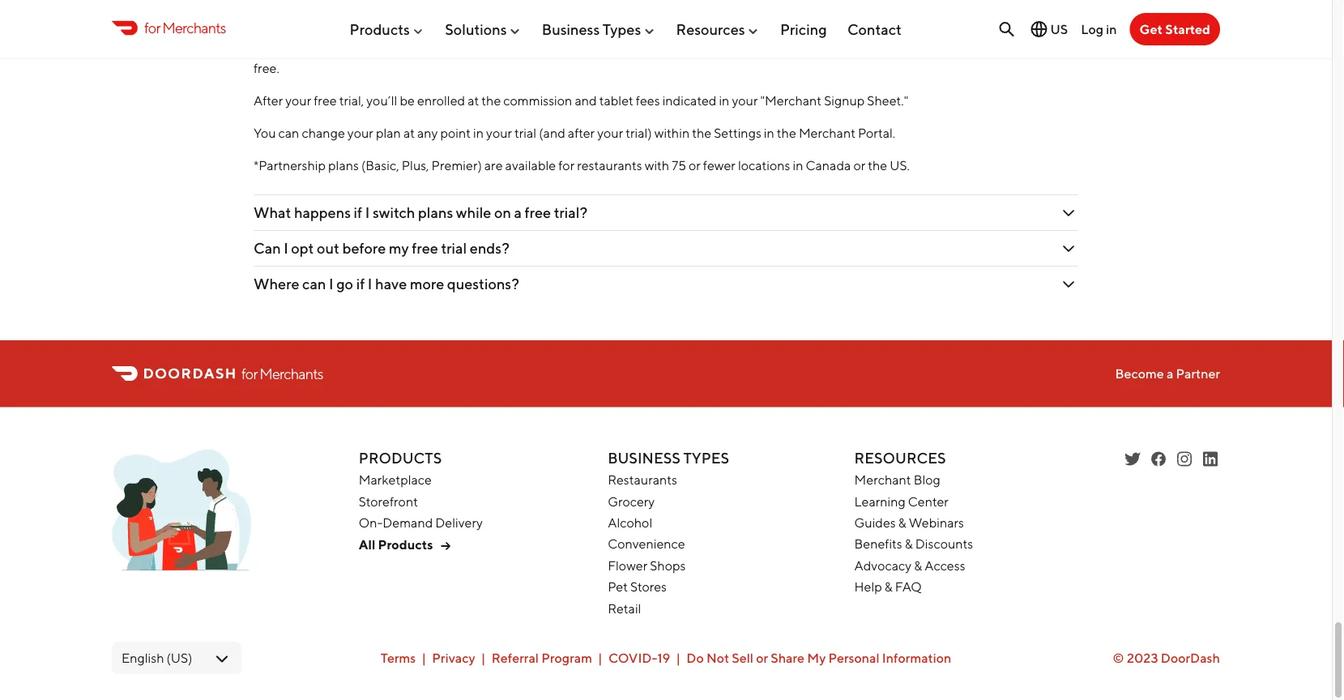 Task type: vqa. For each thing, say whether or not it's contained in the screenshot.
free.
yes



Task type: locate. For each thing, give the bounding box(es) containing it.
0 horizontal spatial for merchants
[[144, 19, 226, 36]]

0 vertical spatial fees
[[962, 21, 986, 37]]

0 vertical spatial plans
[[328, 158, 359, 173]]

us right 'globe line' icon
[[1051, 21, 1069, 37]]

1 horizontal spatial plans
[[418, 204, 453, 221]]

twitter image
[[1124, 449, 1143, 469]]

fees up trial)
[[636, 93, 660, 108]]

1 horizontal spatial can
[[302, 275, 326, 293]]

start up weekly
[[529, 2, 556, 17]]

trial)
[[626, 125, 652, 141]]

of down means
[[327, 41, 339, 56]]

i left the opt
[[284, 239, 288, 257]]

discounts
[[916, 536, 974, 552]]

free up try at the top
[[629, 2, 652, 17]]

2 horizontal spatial can
[[623, 21, 644, 37]]

fees inside in the us and canada, doordash basic partners start with a 7-day free trial, and doordash plus and premier partners start with a 30-day free trial. this means delivery and pickup commissions are 0%, so you can try the partnership plan* that works best for you. tablet fees are also $0 for the duration of the trial. after the trial, there is a weekly tablet fee of $6 in the us, $3 in canada, and $0 in australia. point of sale integrations are free.
[[962, 21, 986, 37]]

with up 'tablet' at the right top of page
[[948, 2, 972, 17]]

$0
[[1035, 21, 1051, 37], [819, 41, 836, 56]]

premier)
[[432, 158, 482, 173]]

trial, left you'll
[[339, 93, 364, 108]]

opt
[[291, 239, 314, 257]]

trial. down in
[[254, 21, 278, 37]]

0 horizontal spatial start
[[529, 2, 556, 17]]

there
[[472, 41, 503, 56]]

$0 right also
[[1035, 21, 1051, 37]]

benefits & discounts link
[[855, 536, 974, 552]]

trial, up try at the top
[[655, 2, 680, 17]]

pet stores link
[[608, 579, 667, 595]]

1 horizontal spatial partners
[[868, 2, 917, 17]]

resources up us,
[[677, 20, 746, 38]]

a right 'is'
[[516, 41, 523, 56]]

0 horizontal spatial at
[[404, 125, 415, 141]]

my
[[389, 239, 409, 257]]

day up you at left top
[[606, 2, 627, 17]]

0 horizontal spatial $0
[[819, 41, 836, 56]]

us up this
[[289, 2, 307, 17]]

grocery link
[[608, 494, 655, 509]]

plans left while
[[418, 204, 453, 221]]

0 vertical spatial trial
[[515, 125, 537, 141]]

after down free.
[[254, 93, 283, 108]]

merchant up learning
[[855, 472, 912, 488]]

resources for resources merchant blog learning center guides & webinars benefits & discounts advocacy & access help & faq
[[855, 449, 947, 466]]

free right my
[[412, 239, 438, 257]]

arrow right image
[[436, 537, 455, 556]]

or right canada at top
[[854, 158, 866, 173]]

products down demand
[[378, 537, 433, 553]]

for merchants
[[144, 19, 226, 36], [242, 365, 323, 382]]

covid-19 link
[[609, 650, 671, 666]]

1 vertical spatial fees
[[636, 93, 660, 108]]

0 vertical spatial types
[[603, 20, 641, 38]]

on
[[495, 204, 511, 221]]

0 vertical spatial at
[[468, 93, 479, 108]]

0 horizontal spatial of
[[327, 41, 339, 56]]

0 horizontal spatial merchants
[[162, 19, 226, 36]]

with up 0%,
[[558, 2, 583, 17]]

1 vertical spatial business
[[608, 449, 681, 466]]

log in
[[1082, 21, 1118, 37]]

1 vertical spatial types
[[684, 449, 730, 466]]

0 horizontal spatial after
[[254, 93, 283, 108]]

for merchants link
[[112, 17, 226, 39]]

privacy link
[[432, 650, 476, 666]]

can left the go in the left top of the page
[[302, 275, 326, 293]]

resources for resources
[[677, 20, 746, 38]]

& down "benefits & discounts" link
[[915, 558, 923, 573]]

1 horizontal spatial of
[[625, 41, 637, 56]]

0 vertical spatial chevron down image
[[1060, 203, 1079, 222]]

in
[[1107, 21, 1118, 37], [657, 41, 668, 56], [731, 41, 742, 56], [838, 41, 849, 56], [719, 93, 730, 108], [473, 125, 484, 141], [764, 125, 775, 141], [793, 158, 804, 173]]

products up marketplace link
[[359, 449, 442, 466]]

1 horizontal spatial types
[[684, 449, 730, 466]]

terms link
[[381, 650, 416, 666]]

tablet up trial)
[[600, 93, 634, 108]]

storefront link
[[359, 494, 418, 509]]

1 vertical spatial trial,
[[444, 41, 469, 56]]

facebook image
[[1150, 449, 1169, 469]]

partners up the commissions
[[479, 2, 527, 17]]

business up weekly
[[542, 20, 600, 38]]

2 chevron down image from the top
[[1060, 239, 1079, 258]]

are
[[539, 21, 557, 37], [988, 21, 1007, 37], [1051, 41, 1070, 56], [485, 158, 503, 173]]

restaurants link
[[608, 472, 678, 488]]

1 horizontal spatial us
[[1051, 21, 1069, 37]]

or right sell
[[757, 650, 769, 666]]

help
[[855, 579, 883, 595]]

1 of from the left
[[327, 41, 339, 56]]

available
[[506, 158, 556, 173]]

partner
[[1177, 366, 1221, 381]]

canada, down plan*
[[744, 41, 793, 56]]

0 horizontal spatial business
[[542, 20, 600, 38]]

plans left (basic,
[[328, 158, 359, 173]]

0 horizontal spatial partners
[[479, 2, 527, 17]]

0 vertical spatial products
[[350, 20, 410, 38]]

access
[[925, 558, 966, 573]]

1 vertical spatial chevron down image
[[1060, 239, 1079, 258]]

0 vertical spatial for merchants
[[144, 19, 226, 36]]

1 vertical spatial if
[[356, 275, 365, 293]]

out
[[317, 239, 340, 257]]

&
[[899, 515, 907, 530], [905, 536, 913, 552], [915, 558, 923, 573], [885, 579, 893, 595]]

with left 75
[[645, 158, 670, 173]]

types for business types
[[603, 20, 641, 38]]

19
[[658, 650, 671, 666]]

after down pickup
[[391, 41, 420, 56]]

1 chevron down image from the top
[[1060, 203, 1079, 222]]

1 horizontal spatial day
[[1006, 2, 1027, 17]]

plan*
[[755, 21, 786, 37]]

sell
[[732, 650, 754, 666]]

1 horizontal spatial start
[[919, 2, 945, 17]]

in down works
[[838, 41, 849, 56]]

& down guides & webinars link
[[905, 536, 913, 552]]

the up free.
[[254, 41, 273, 56]]

at
[[468, 93, 479, 108], [404, 125, 415, 141]]

start up 'tablet' at the right top of page
[[919, 2, 945, 17]]

be
[[400, 93, 415, 108]]

0 horizontal spatial day
[[606, 2, 627, 17]]

1 horizontal spatial trial.
[[363, 41, 388, 56]]

after
[[391, 41, 420, 56], [254, 93, 283, 108]]

after your free trial, you'll be enrolled at the commission and tablet fees indicated in your "merchant signup sheet."
[[254, 93, 911, 108]]

© 2023 doordash
[[1113, 650, 1221, 666]]

business types
[[542, 20, 641, 38]]

1 vertical spatial products
[[359, 449, 442, 466]]

0 vertical spatial after
[[391, 41, 420, 56]]

0 horizontal spatial with
[[558, 2, 583, 17]]

or
[[689, 158, 701, 173], [854, 158, 866, 173], [757, 650, 769, 666]]

1 vertical spatial merchant
[[855, 472, 912, 488]]

in right $6
[[657, 41, 668, 56]]

doordash right 2023
[[1162, 650, 1221, 666]]

30-
[[984, 2, 1006, 17]]

0 vertical spatial us
[[289, 2, 307, 17]]

the right within
[[692, 125, 712, 141]]

if right happens
[[354, 204, 363, 221]]

merchant up canada at top
[[799, 125, 856, 141]]

products
[[350, 20, 410, 38], [359, 449, 442, 466], [378, 537, 433, 553]]

business inside business types restaurants grocery alcohol convenience flower shops pet stores retail
[[608, 449, 681, 466]]

0 vertical spatial tablet
[[568, 41, 602, 56]]

business inside 'business types' link
[[542, 20, 600, 38]]

1 vertical spatial trial.
[[363, 41, 388, 56]]

us
[[289, 2, 307, 17], [1051, 21, 1069, 37]]

share
[[771, 650, 805, 666]]

trial,
[[655, 2, 680, 17], [444, 41, 469, 56], [339, 93, 364, 108]]

1 horizontal spatial trial,
[[444, 41, 469, 56]]

trial. down delivery
[[363, 41, 388, 56]]

1 horizontal spatial $0
[[1035, 21, 1051, 37]]

2 day from the left
[[1006, 2, 1027, 17]]

i left the switch in the top of the page
[[365, 204, 370, 221]]

2 start from the left
[[919, 2, 945, 17]]

can right "you"
[[279, 125, 299, 141]]

2 horizontal spatial trial,
[[655, 2, 680, 17]]

1 vertical spatial for merchants
[[242, 365, 323, 382]]

tablet inside in the us and canada, doordash basic partners start with a 7-day free trial, and doordash plus and premier partners start with a 30-day free trial. this means delivery and pickup commissions are 0%, so you can try the partnership plan* that works best for you. tablet fees are also $0 for the duration of the trial. after the trial, there is a weekly tablet fee of $6 in the us, $3 in canada, and $0 in australia. point of sale integrations are free.
[[568, 41, 602, 56]]

storefront
[[359, 494, 418, 509]]

0 horizontal spatial resources
[[677, 20, 746, 38]]

resources
[[677, 20, 746, 38], [855, 449, 947, 466]]

0 horizontal spatial types
[[603, 20, 641, 38]]

can for more
[[302, 275, 326, 293]]

plans
[[328, 158, 359, 173], [418, 204, 453, 221]]

2 of from the left
[[625, 41, 637, 56]]

doordash link
[[1162, 650, 1221, 666]]

and up pricing at right top
[[795, 2, 817, 17]]

benefits
[[855, 536, 903, 552]]

0 horizontal spatial canada,
[[334, 2, 382, 17]]

weekly
[[525, 41, 565, 56]]

your left trial)
[[598, 125, 624, 141]]

types inside business types restaurants grocery alcohol convenience flower shops pet stores retail
[[684, 449, 730, 466]]

resources inside resources merchant blog learning center guides & webinars benefits & discounts advocacy & access help & faq
[[855, 449, 947, 466]]

0 horizontal spatial plans
[[328, 158, 359, 173]]

can left try at the top
[[623, 21, 644, 37]]

with for canada
[[645, 158, 670, 173]]

at right enrolled
[[468, 93, 479, 108]]

2 vertical spatial products
[[378, 537, 433, 553]]

while
[[456, 204, 492, 221]]

7-
[[594, 2, 606, 17]]

and down pricing at right top
[[795, 41, 817, 56]]

resources up merchant blog link
[[855, 449, 947, 466]]

become a partner
[[1116, 366, 1221, 381]]

2 vertical spatial can
[[302, 275, 326, 293]]

stores
[[631, 579, 667, 595]]

$0 down works
[[819, 41, 836, 56]]

0 horizontal spatial can
[[279, 125, 299, 141]]

commissions
[[462, 21, 536, 37]]

after
[[568, 125, 595, 141]]

business up restaurants
[[608, 449, 681, 466]]

the down delivery
[[342, 41, 361, 56]]

terms
[[381, 650, 416, 666]]

basic
[[445, 2, 476, 17]]

the right in
[[267, 2, 287, 17]]

free up change
[[314, 93, 337, 108]]

0 horizontal spatial trial,
[[339, 93, 364, 108]]

shops
[[650, 558, 686, 573]]

you'll
[[367, 93, 398, 108]]

1 vertical spatial resources
[[855, 449, 947, 466]]

canada, up delivery
[[334, 2, 382, 17]]

1 vertical spatial can
[[279, 125, 299, 141]]

i
[[365, 204, 370, 221], [284, 239, 288, 257], [329, 275, 334, 293], [368, 275, 372, 293]]

the left us,
[[670, 41, 690, 56]]

advocacy & access link
[[855, 558, 966, 573]]

1 horizontal spatial with
[[645, 158, 670, 173]]

trial left ends?
[[441, 239, 467, 257]]

doordash up pickup
[[384, 2, 443, 17]]

types
[[603, 20, 641, 38], [684, 449, 730, 466]]

2 horizontal spatial of
[[941, 41, 952, 56]]

demand
[[383, 515, 433, 530]]

your up settings
[[732, 93, 758, 108]]

contact
[[848, 20, 902, 38]]

2023
[[1128, 650, 1159, 666]]

learning center link
[[855, 494, 949, 509]]

and up means
[[309, 2, 331, 17]]

0 horizontal spatial trial.
[[254, 21, 278, 37]]

0 horizontal spatial trial
[[441, 239, 467, 257]]

trial
[[515, 125, 537, 141], [441, 239, 467, 257]]

0 vertical spatial trial.
[[254, 21, 278, 37]]

trial left (and
[[515, 125, 537, 141]]

grocery
[[608, 494, 655, 509]]

the down pickup
[[422, 41, 442, 56]]

pricing
[[781, 20, 827, 38]]

1 horizontal spatial canada,
[[744, 41, 793, 56]]

free.
[[254, 60, 280, 76]]

i left the go in the left top of the page
[[329, 275, 334, 293]]

1 horizontal spatial at
[[468, 93, 479, 108]]

of left sale
[[941, 41, 952, 56]]

a left the partner
[[1167, 366, 1174, 381]]

before
[[342, 239, 386, 257]]

premier
[[820, 2, 866, 17]]

center
[[909, 494, 949, 509]]

1 horizontal spatial after
[[391, 41, 420, 56]]

business for business types restaurants grocery alcohol convenience flower shops pet stores retail
[[608, 449, 681, 466]]

trial, down pickup
[[444, 41, 469, 56]]

pickup
[[420, 21, 459, 37]]

1 horizontal spatial resources
[[855, 449, 947, 466]]

trial.
[[254, 21, 278, 37], [363, 41, 388, 56]]

point
[[441, 125, 471, 141]]

referral
[[492, 650, 539, 666]]

0 vertical spatial resources
[[677, 20, 746, 38]]

doordash up partnership
[[707, 2, 766, 17]]

plan
[[376, 125, 401, 141]]

chevron down image
[[1060, 203, 1079, 222], [1060, 239, 1079, 258]]

in right $3
[[731, 41, 742, 56]]

the left commission in the top of the page
[[482, 93, 501, 108]]

& down learning center link
[[899, 515, 907, 530]]

1 horizontal spatial business
[[608, 449, 681, 466]]

tablet
[[568, 41, 602, 56], [600, 93, 634, 108]]

if right the go in the left top of the page
[[356, 275, 365, 293]]

1 horizontal spatial fees
[[962, 21, 986, 37]]

1 vertical spatial plans
[[418, 204, 453, 221]]

0 vertical spatial canada,
[[334, 2, 382, 17]]

of left $6
[[625, 41, 637, 56]]

this
[[281, 21, 304, 37]]

or right 75
[[689, 158, 701, 173]]

1 vertical spatial merchants
[[260, 365, 323, 382]]

products right means
[[350, 20, 410, 38]]

0 horizontal spatial us
[[289, 2, 307, 17]]

0 vertical spatial can
[[623, 21, 644, 37]]

2 vertical spatial trial,
[[339, 93, 364, 108]]

point
[[907, 41, 938, 56]]

guides & webinars link
[[855, 515, 965, 530]]

0 vertical spatial business
[[542, 20, 600, 38]]

2 horizontal spatial doordash
[[1162, 650, 1221, 666]]

commission
[[504, 93, 573, 108]]

day up also
[[1006, 2, 1027, 17]]

1 horizontal spatial for merchants
[[242, 365, 323, 382]]

fees up sale
[[962, 21, 986, 37]]

instagram image
[[1176, 449, 1195, 469]]

chevron down image for what happens if i switch plans while on a free trial?
[[1060, 203, 1079, 222]]

covid-19
[[609, 650, 671, 666]]

and left pickup
[[395, 21, 418, 37]]

at left any
[[404, 125, 415, 141]]

fewer
[[704, 158, 736, 173]]

partners up you. at the top right
[[868, 2, 917, 17]]



Task type: describe. For each thing, give the bounding box(es) containing it.
can i opt out before my free trial ends?
[[254, 239, 510, 257]]

1 partners from the left
[[479, 2, 527, 17]]

all
[[359, 537, 376, 553]]

signup
[[825, 93, 865, 108]]

linkedin image
[[1201, 449, 1221, 469]]

1 vertical spatial canada,
[[744, 41, 793, 56]]

2 horizontal spatial or
[[854, 158, 866, 173]]

types for business types restaurants grocery alcohol convenience flower shops pet stores retail
[[684, 449, 730, 466]]

duration
[[276, 41, 325, 56]]

1 vertical spatial at
[[404, 125, 415, 141]]

you
[[254, 125, 276, 141]]

1 horizontal spatial merchants
[[260, 365, 323, 382]]

doordash for merchants image
[[112, 449, 251, 580]]

convenience
[[608, 536, 686, 552]]

contact link
[[848, 14, 902, 44]]

1 horizontal spatial or
[[757, 650, 769, 666]]

pricing link
[[781, 14, 827, 44]]

business types restaurants grocery alcohol convenience flower shops pet stores retail
[[608, 449, 730, 616]]

free up 'globe line' icon
[[1029, 2, 1052, 17]]

in left canada at top
[[793, 158, 804, 173]]

guides
[[855, 515, 896, 530]]

plus
[[768, 2, 793, 17]]

a left 7-
[[585, 2, 592, 17]]

get started
[[1140, 21, 1211, 37]]

business for business types
[[542, 20, 600, 38]]

is
[[505, 41, 514, 56]]

facebook link
[[1150, 449, 1169, 469]]

the right try at the top
[[664, 21, 684, 37]]

referral program
[[492, 650, 593, 666]]

where
[[254, 275, 300, 293]]

where can i go if i have more questions?
[[254, 275, 519, 293]]

1 vertical spatial after
[[254, 93, 283, 108]]

get
[[1140, 21, 1163, 37]]

$3
[[714, 41, 729, 56]]

2 horizontal spatial with
[[948, 2, 972, 17]]

0 horizontal spatial doordash
[[384, 2, 443, 17]]

1 vertical spatial trial
[[441, 239, 467, 257]]

alcohol
[[608, 515, 653, 530]]

in
[[254, 2, 265, 17]]

alcohol link
[[608, 515, 653, 530]]

get started button
[[1131, 13, 1221, 45]]

you can change your plan at any point in your trial (and after your trial) within the settings in the merchant portal.
[[254, 125, 896, 141]]

started
[[1166, 21, 1211, 37]]

sheet."
[[868, 93, 909, 108]]

after inside in the us and canada, doordash basic partners start with a 7-day free trial, and doordash plus and premier partners start with a 30-day free trial. this means delivery and pickup commissions are 0%, so you can try the partnership plan* that works best for you. tablet fees are also $0 for the duration of the trial. after the trial, there is a weekly tablet fee of $6 in the us, $3 in canada, and $0 in australia. point of sale integrations are free.
[[391, 41, 420, 56]]

australia.
[[851, 41, 905, 56]]

in right log
[[1107, 21, 1118, 37]]

chevron down image for can i opt out before my free trial ends?
[[1060, 239, 1079, 258]]

linkedin link
[[1201, 449, 1221, 469]]

program
[[542, 650, 593, 666]]

flower shops link
[[608, 558, 686, 573]]

1 vertical spatial tablet
[[600, 93, 634, 108]]

a right the on
[[514, 204, 522, 221]]

0 vertical spatial merchants
[[162, 19, 226, 36]]

personal
[[829, 650, 880, 666]]

merchant blog link
[[855, 472, 941, 488]]

advocacy
[[855, 558, 912, 573]]

best
[[850, 21, 876, 37]]

faq
[[896, 579, 922, 595]]

enrolled
[[418, 93, 465, 108]]

with for and
[[558, 2, 583, 17]]

do
[[687, 650, 704, 666]]

and up partnership
[[682, 2, 704, 17]]

sale
[[955, 41, 977, 56]]

become a partner link
[[1116, 366, 1221, 381]]

can inside in the us and canada, doordash basic partners start with a 7-day free trial, and doordash plus and premier partners start with a 30-day free trial. this means delivery and pickup commissions are 0%, so you can try the partnership plan* that works best for you. tablet fees are also $0 for the duration of the trial. after the trial, there is a weekly tablet fee of $6 in the us, $3 in canada, and $0 in australia. point of sale integrations are free.
[[623, 21, 644, 37]]

twitter link
[[1124, 449, 1143, 469]]

change
[[302, 125, 345, 141]]

and up the after
[[575, 93, 597, 108]]

merchant inside resources merchant blog learning center guides & webinars benefits & discounts advocacy & access help & faq
[[855, 472, 912, 488]]

i left the have
[[368, 275, 372, 293]]

integrations
[[980, 41, 1049, 56]]

restaurants
[[577, 158, 643, 173]]

3 of from the left
[[941, 41, 952, 56]]

the down "merchant
[[777, 125, 797, 141]]

2 partners from the left
[[868, 2, 917, 17]]

chevron down image
[[1060, 274, 1079, 294]]

what
[[254, 204, 291, 221]]

in the us and canada, doordash basic partners start with a 7-day free trial, and doordash plus and premier partners start with a 30-day free trial. this means delivery and pickup commissions are 0%, so you can try the partnership plan* that works best for you. tablet fees are also $0 for the duration of the trial. after the trial, there is a weekly tablet fee of $6 in the us, $3 in canada, and $0 in australia. point of sale integrations are free.
[[254, 2, 1070, 76]]

your right point
[[486, 125, 512, 141]]

on-demand delivery link
[[359, 515, 483, 530]]

1 horizontal spatial doordash
[[707, 2, 766, 17]]

privacy
[[432, 650, 476, 666]]

on-
[[359, 515, 383, 530]]

1 horizontal spatial trial
[[515, 125, 537, 141]]

do not sell or share my personal information
[[687, 650, 952, 666]]

happens
[[294, 204, 351, 221]]

can for point
[[279, 125, 299, 141]]

in right indicated
[[719, 93, 730, 108]]

solutions link
[[445, 14, 522, 44]]

*partnership
[[254, 158, 326, 173]]

that
[[788, 21, 812, 37]]

your up change
[[286, 93, 311, 108]]

referral program link
[[492, 650, 593, 666]]

0 vertical spatial trial,
[[655, 2, 680, 17]]

0 vertical spatial if
[[354, 204, 363, 221]]

a left 30-
[[975, 2, 982, 17]]

more
[[410, 275, 444, 293]]

75
[[672, 158, 687, 173]]

try
[[646, 21, 662, 37]]

products link
[[350, 14, 425, 44]]

in right point
[[473, 125, 484, 141]]

0 horizontal spatial fees
[[636, 93, 660, 108]]

settings
[[714, 125, 762, 141]]

0 vertical spatial $0
[[1035, 21, 1051, 37]]

free left trial?
[[525, 204, 551, 221]]

& left faq
[[885, 579, 893, 595]]

log
[[1082, 21, 1104, 37]]

restaurants
[[608, 472, 678, 488]]

questions?
[[447, 275, 519, 293]]

0 vertical spatial merchant
[[799, 125, 856, 141]]

portal.
[[859, 125, 896, 141]]

the left us.
[[868, 158, 888, 173]]

us,
[[692, 41, 712, 56]]

your left the plan
[[348, 125, 374, 141]]

can
[[254, 239, 281, 257]]

1 vertical spatial us
[[1051, 21, 1069, 37]]

©
[[1113, 650, 1125, 666]]

globe line image
[[1030, 19, 1049, 39]]

us inside in the us and canada, doordash basic partners start with a 7-day free trial, and doordash plus and premier partners start with a 30-day free trial. this means delivery and pickup commissions are 0%, so you can try the partnership plan* that works best for you. tablet fees are also $0 for the duration of the trial. after the trial, there is a weekly tablet fee of $6 in the us, $3 in canada, and $0 in australia. point of sale integrations are free.
[[289, 2, 307, 17]]

(basic,
[[362, 158, 399, 173]]

1 day from the left
[[606, 2, 627, 17]]

blog
[[914, 472, 941, 488]]

marketplace storefront on-demand delivery
[[359, 472, 483, 530]]

webinars
[[909, 515, 965, 530]]

log in link
[[1082, 21, 1118, 37]]

have
[[375, 275, 407, 293]]

1 vertical spatial $0
[[819, 41, 836, 56]]

covid-
[[609, 650, 658, 666]]

0 horizontal spatial or
[[689, 158, 701, 173]]

in right settings
[[764, 125, 775, 141]]

so
[[584, 21, 597, 37]]

help & faq link
[[855, 579, 922, 595]]

retail
[[608, 601, 642, 616]]

1 start from the left
[[529, 2, 556, 17]]

pet
[[608, 579, 628, 595]]

trial?
[[554, 204, 588, 221]]



